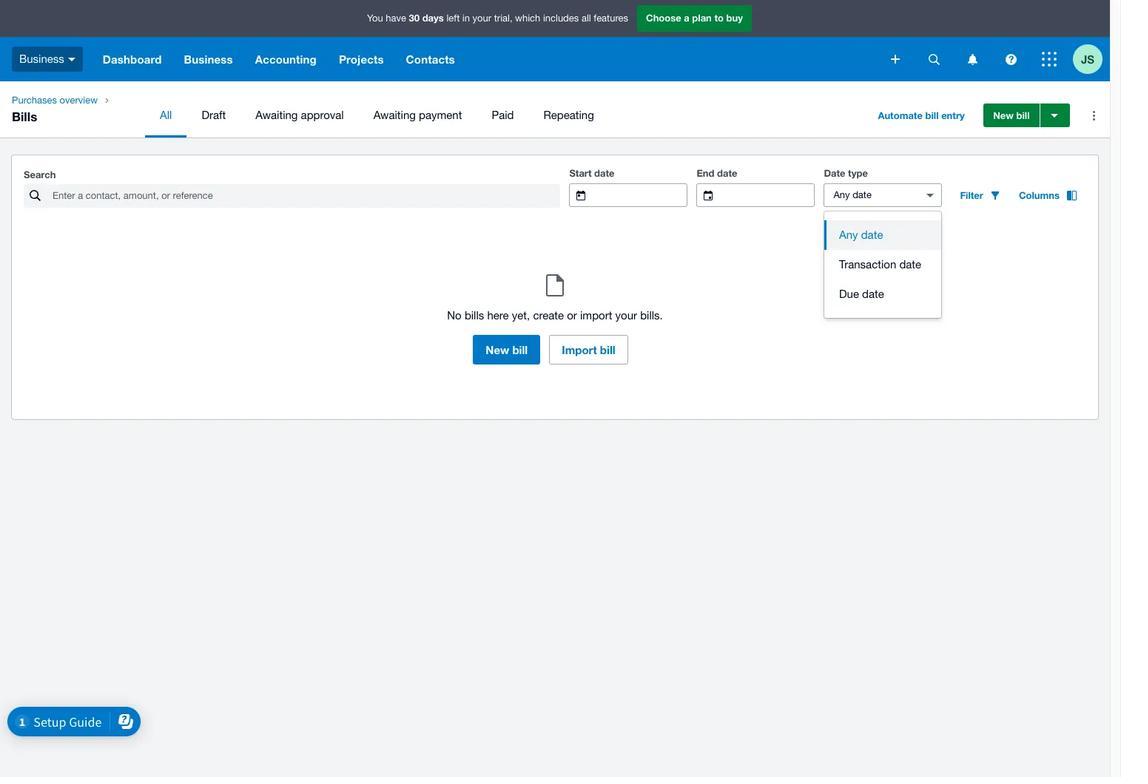 Task type: vqa. For each thing, say whether or not it's contained in the screenshot.
Repeating
yes



Task type: locate. For each thing, give the bounding box(es) containing it.
your left bills.
[[616, 309, 637, 322]]

bill for import bill button
[[600, 343, 616, 357]]

business button up purchases overview on the left top of page
[[0, 37, 92, 81]]

date inside any date 'button'
[[861, 229, 883, 241]]

menu containing all
[[145, 93, 858, 138]]

0 vertical spatial new bill
[[994, 110, 1030, 121]]

banner
[[0, 0, 1110, 81]]

have
[[386, 13, 406, 24]]

business button up draft
[[173, 37, 244, 81]]

payment
[[419, 109, 462, 121]]

date for start date
[[594, 167, 615, 179]]

features
[[594, 13, 628, 24]]

date
[[824, 167, 846, 179]]

business up draft
[[184, 53, 233, 66]]

import bill
[[562, 343, 616, 357]]

new bill button inside bills navigation
[[984, 104, 1040, 127]]

bills
[[465, 309, 484, 322]]

awaiting inside 'link'
[[256, 109, 298, 121]]

date
[[594, 167, 615, 179], [717, 167, 738, 179], [861, 229, 883, 241], [900, 258, 922, 271], [862, 288, 884, 301]]

svg image
[[968, 54, 977, 65], [1006, 54, 1017, 65], [891, 55, 900, 64], [68, 58, 75, 61]]

0 horizontal spatial your
[[473, 13, 492, 24]]

new bill button down 'here'
[[473, 335, 541, 365]]

bill left entry
[[926, 110, 939, 121]]

date right end
[[717, 167, 738, 179]]

1 horizontal spatial new bill button
[[984, 104, 1040, 127]]

group
[[825, 212, 942, 318]]

new bill button
[[984, 104, 1040, 127], [473, 335, 541, 365]]

list box
[[825, 212, 942, 318]]

1 horizontal spatial new
[[994, 110, 1014, 121]]

which
[[515, 13, 541, 24]]

date right "due"
[[862, 288, 884, 301]]

dashboard link
[[92, 37, 173, 81]]

navigation
[[92, 37, 881, 81]]

menu inside bills navigation
[[145, 93, 858, 138]]

all link
[[145, 93, 187, 138]]

new down 'here'
[[486, 343, 509, 357]]

start
[[570, 167, 592, 179]]

1 awaiting from the left
[[256, 109, 298, 121]]

you
[[367, 13, 383, 24]]

purchases overview link
[[6, 93, 104, 108]]

1 horizontal spatial business button
[[173, 37, 244, 81]]

2 business button from the left
[[173, 37, 244, 81]]

navigation containing dashboard
[[92, 37, 881, 81]]

automate bill entry button
[[869, 104, 974, 127]]

date right any
[[861, 229, 883, 241]]

new inside bills navigation
[[994, 110, 1014, 121]]

0 vertical spatial your
[[473, 13, 492, 24]]

columns
[[1019, 190, 1060, 201]]

here
[[487, 309, 509, 322]]

purchases overview
[[12, 95, 98, 106]]

1 horizontal spatial new bill
[[994, 110, 1030, 121]]

0 horizontal spatial new
[[486, 343, 509, 357]]

awaiting left payment
[[374, 109, 416, 121]]

awaiting approval
[[256, 109, 344, 121]]

0 horizontal spatial business
[[19, 52, 64, 65]]

new bill right entry
[[994, 110, 1030, 121]]

new for new bill button to the bottom
[[486, 343, 509, 357]]

awaiting payment link
[[359, 93, 477, 138]]

your right in
[[473, 13, 492, 24]]

bill inside button
[[600, 343, 616, 357]]

your
[[473, 13, 492, 24], [616, 309, 637, 322]]

1 business button from the left
[[0, 37, 92, 81]]

all
[[582, 13, 591, 24]]

contacts
[[406, 53, 455, 66]]

awaiting payment
[[374, 109, 462, 121]]

automate
[[878, 110, 923, 121]]

start date
[[570, 167, 615, 179]]

1 vertical spatial your
[[616, 309, 637, 322]]

date for transaction date
[[900, 258, 922, 271]]

days
[[422, 12, 444, 24]]

due
[[839, 288, 859, 301]]

2 awaiting from the left
[[374, 109, 416, 121]]

draft
[[202, 109, 226, 121]]

choose
[[646, 12, 682, 24]]

menu
[[145, 93, 858, 138]]

dashboard
[[103, 53, 162, 66]]

bill inside popup button
[[926, 110, 939, 121]]

import
[[562, 343, 597, 357]]

bill right entry
[[1017, 110, 1030, 121]]

columns button
[[1010, 184, 1087, 207]]

Date type field
[[825, 184, 914, 207]]

awaiting
[[256, 109, 298, 121], [374, 109, 416, 121]]

new bill down 'here'
[[486, 343, 528, 357]]

or
[[567, 309, 577, 322]]

date right start
[[594, 167, 615, 179]]

date inside 'due date' button
[[862, 288, 884, 301]]

new bill button right entry
[[984, 104, 1040, 127]]

bill right 'import'
[[600, 343, 616, 357]]

new bill
[[994, 110, 1030, 121], [486, 343, 528, 357]]

date inside transaction date button
[[900, 258, 922, 271]]

end
[[697, 167, 715, 179]]

new right entry
[[994, 110, 1014, 121]]

overflow menu image
[[1079, 101, 1109, 130]]

import bill button
[[549, 335, 628, 365]]

0 horizontal spatial new bill button
[[473, 335, 541, 365]]

business up purchases
[[19, 52, 64, 65]]

awaiting for awaiting payment
[[374, 109, 416, 121]]

1 vertical spatial new bill
[[486, 343, 528, 357]]

new
[[994, 110, 1014, 121], [486, 343, 509, 357]]

1 horizontal spatial awaiting
[[374, 109, 416, 121]]

entry
[[942, 110, 965, 121]]

group containing any date
[[825, 212, 942, 318]]

no
[[447, 309, 462, 322]]

0 vertical spatial new
[[994, 110, 1014, 121]]

end date
[[697, 167, 738, 179]]

create
[[533, 309, 564, 322]]

business button
[[0, 37, 92, 81], [173, 37, 244, 81]]

1 vertical spatial new
[[486, 343, 509, 357]]

0 vertical spatial new bill button
[[984, 104, 1040, 127]]

awaiting left approval
[[256, 109, 298, 121]]

date down any date 'button'
[[900, 258, 922, 271]]

bill down yet,
[[513, 343, 528, 357]]

you have 30 days left in your trial, which includes all features
[[367, 12, 628, 24]]

Start date field
[[598, 184, 687, 207]]

bill
[[926, 110, 939, 121], [1017, 110, 1030, 121], [513, 343, 528, 357], [600, 343, 616, 357]]

1 vertical spatial new bill button
[[473, 335, 541, 365]]

svg image
[[1042, 52, 1057, 67], [929, 54, 940, 65]]

svg image up automate bill entry
[[929, 54, 940, 65]]

0 horizontal spatial new bill
[[486, 343, 528, 357]]

includes
[[543, 13, 579, 24]]

0 horizontal spatial awaiting
[[256, 109, 298, 121]]

business
[[19, 52, 64, 65], [184, 53, 233, 66]]

svg image left js
[[1042, 52, 1057, 67]]

1 horizontal spatial your
[[616, 309, 637, 322]]

0 horizontal spatial business button
[[0, 37, 92, 81]]

overview
[[60, 95, 98, 106]]

plan
[[692, 12, 712, 24]]



Task type: describe. For each thing, give the bounding box(es) containing it.
date type
[[824, 167, 868, 179]]

js button
[[1073, 37, 1110, 81]]

automate bill entry
[[878, 110, 965, 121]]

any date button
[[825, 221, 942, 250]]

any date
[[839, 229, 883, 241]]

all
[[160, 109, 172, 121]]

choose a plan to buy
[[646, 12, 743, 24]]

transaction date
[[839, 258, 922, 271]]

a
[[684, 12, 690, 24]]

approval
[[301, 109, 344, 121]]

to
[[715, 12, 724, 24]]

banner containing js
[[0, 0, 1110, 81]]

js
[[1081, 52, 1095, 66]]

accounting
[[255, 53, 317, 66]]

awaiting for awaiting approval
[[256, 109, 298, 121]]

repeating
[[544, 109, 594, 121]]

navigation inside banner
[[92, 37, 881, 81]]

1 horizontal spatial svg image
[[1042, 52, 1057, 67]]

draft link
[[187, 93, 241, 138]]

bills.
[[640, 309, 663, 322]]

paid link
[[477, 93, 529, 138]]

30
[[409, 12, 420, 24]]

1 horizontal spatial business
[[184, 53, 233, 66]]

new bill inside bills navigation
[[994, 110, 1030, 121]]

bill for new bill button inside bills navigation
[[1017, 110, 1030, 121]]

Search field
[[51, 185, 561, 207]]

transaction date button
[[825, 250, 942, 280]]

due date
[[839, 288, 884, 301]]

bills navigation
[[0, 81, 1110, 138]]

any
[[839, 229, 858, 241]]

new for new bill button inside bills navigation
[[994, 110, 1014, 121]]

date for end date
[[717, 167, 738, 179]]

in
[[463, 13, 470, 24]]

bill for new bill button to the bottom
[[513, 343, 528, 357]]

list box containing any date
[[825, 212, 942, 318]]

filter
[[960, 190, 984, 201]]

import
[[580, 309, 612, 322]]

awaiting approval link
[[241, 93, 359, 138]]

End date field
[[725, 184, 815, 207]]

transaction
[[839, 258, 897, 271]]

paid
[[492, 109, 514, 121]]

no bills here yet, create or import your bills.
[[447, 309, 663, 322]]

buy
[[727, 12, 743, 24]]

type
[[848, 167, 868, 179]]

date for any date
[[861, 229, 883, 241]]

bills
[[12, 109, 37, 124]]

projects
[[339, 53, 384, 66]]

purchases
[[12, 95, 57, 106]]

0 horizontal spatial svg image
[[929, 54, 940, 65]]

projects button
[[328, 37, 395, 81]]

filter button
[[951, 184, 1010, 207]]

left
[[447, 13, 460, 24]]

trial,
[[494, 13, 513, 24]]

repeating link
[[529, 93, 609, 138]]

contacts button
[[395, 37, 466, 81]]

accounting button
[[244, 37, 328, 81]]

date for due date
[[862, 288, 884, 301]]

search
[[24, 169, 56, 181]]

yet,
[[512, 309, 530, 322]]

due date button
[[825, 280, 942, 309]]

your inside you have 30 days left in your trial, which includes all features
[[473, 13, 492, 24]]

bill for 'automate bill entry' popup button
[[926, 110, 939, 121]]



